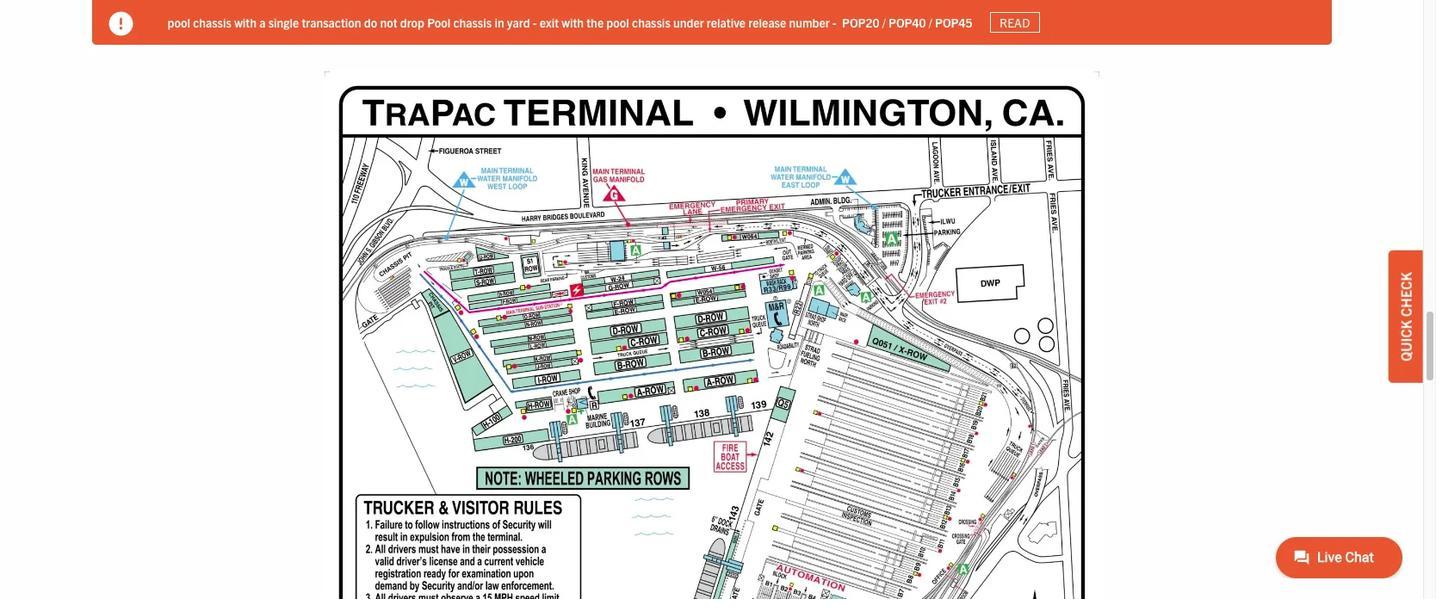 Task type: vqa. For each thing, say whether or not it's contained in the screenshot.
the bottommost account
no



Task type: describe. For each thing, give the bounding box(es) containing it.
read link
[[990, 12, 1041, 33]]

2 with from the left
[[562, 14, 584, 30]]

drop
[[400, 14, 425, 30]]

yard
[[507, 14, 530, 30]]

pool chassis with a single transaction  do not drop pool chassis in yard -  exit with the pool chassis under relative release number -  pop20 / pop40 / pop45
[[168, 14, 973, 30]]

quick check link
[[1390, 251, 1424, 383]]

read
[[1000, 15, 1031, 30]]

1 with from the left
[[234, 14, 257, 30]]

pool
[[427, 14, 451, 30]]

2 / from the left
[[929, 14, 933, 30]]

check
[[1398, 272, 1415, 317]]

relative
[[707, 14, 746, 30]]

the
[[587, 14, 604, 30]]

do
[[364, 14, 377, 30]]

not
[[380, 14, 398, 30]]

release
[[749, 14, 787, 30]]

number
[[789, 14, 830, 30]]



Task type: locate. For each thing, give the bounding box(es) containing it.
1 - from the left
[[533, 14, 537, 30]]

chassis left a
[[193, 14, 232, 30]]

single
[[268, 14, 299, 30]]

2 horizontal spatial chassis
[[632, 14, 671, 30]]

2 chassis from the left
[[453, 14, 492, 30]]

1 horizontal spatial with
[[562, 14, 584, 30]]

1 / from the left
[[883, 14, 886, 30]]

chassis
[[193, 14, 232, 30], [453, 14, 492, 30], [632, 14, 671, 30]]

/ left pop40
[[883, 14, 886, 30]]

chassis left in
[[453, 14, 492, 30]]

pop45
[[936, 14, 973, 30]]

with left the
[[562, 14, 584, 30]]

with left a
[[234, 14, 257, 30]]

- right number
[[833, 14, 837, 30]]

pool right solid image
[[168, 14, 190, 30]]

2 - from the left
[[833, 14, 837, 30]]

pop40
[[889, 14, 927, 30]]

exit
[[540, 14, 559, 30]]

/
[[883, 14, 886, 30], [929, 14, 933, 30]]

1 horizontal spatial chassis
[[453, 14, 492, 30]]

1 horizontal spatial pool
[[607, 14, 630, 30]]

quick
[[1398, 320, 1415, 362]]

-
[[533, 14, 537, 30], [833, 14, 837, 30]]

solid image
[[109, 12, 133, 36]]

0 horizontal spatial -
[[533, 14, 537, 30]]

pool right the
[[607, 14, 630, 30]]

pop20
[[843, 14, 880, 30]]

1 horizontal spatial /
[[929, 14, 933, 30]]

with
[[234, 14, 257, 30], [562, 14, 584, 30]]

quick check
[[1398, 272, 1415, 362]]

- left exit
[[533, 14, 537, 30]]

1 horizontal spatial -
[[833, 14, 837, 30]]

chassis left under
[[632, 14, 671, 30]]

1 chassis from the left
[[193, 14, 232, 30]]

pool
[[168, 14, 190, 30], [607, 14, 630, 30]]

2 pool from the left
[[607, 14, 630, 30]]

1 pool from the left
[[168, 14, 190, 30]]

3 chassis from the left
[[632, 14, 671, 30]]

0 horizontal spatial /
[[883, 14, 886, 30]]

in
[[495, 14, 505, 30]]

under
[[674, 14, 704, 30]]

0 horizontal spatial chassis
[[193, 14, 232, 30]]

0 horizontal spatial with
[[234, 14, 257, 30]]

a
[[259, 14, 266, 30]]

0 horizontal spatial pool
[[168, 14, 190, 30]]

transaction
[[302, 14, 361, 30]]

/ left pop45
[[929, 14, 933, 30]]



